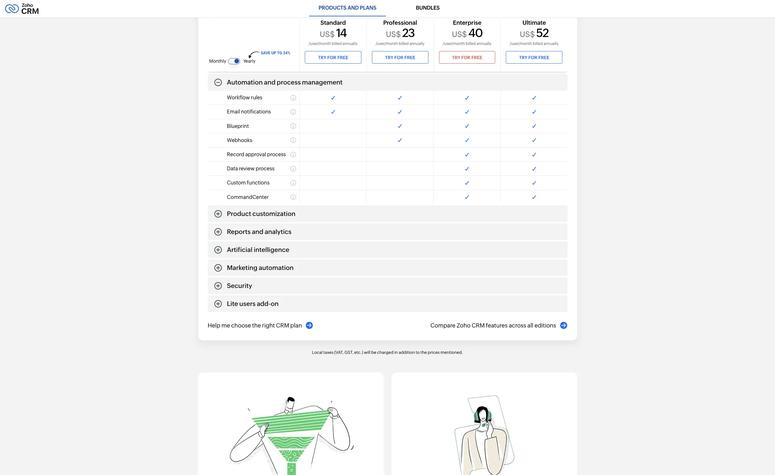 Task type: vqa. For each thing, say whether or not it's contained in the screenshot.
Customer Service link
no



Task type: locate. For each thing, give the bounding box(es) containing it.
1 us$ from the left
[[320, 30, 335, 39]]

/user/month down "ultimate" at the right
[[510, 41, 532, 46]]

force
[[244, 61, 260, 68]]

annually for 23
[[410, 41, 425, 46]]

try down us$ 23 /user/month billed annually
[[385, 55, 393, 60]]

automation
[[227, 79, 263, 86]]

annually down 52
[[544, 41, 559, 46]]

save
[[261, 51, 270, 55]]

billed for 14
[[332, 41, 342, 46]]

us$ for 14
[[320, 30, 335, 39]]

workflow rules
[[227, 95, 262, 101]]

help me choose the right crm plan link
[[208, 322, 313, 329]]

1 annually from the left
[[343, 41, 358, 46]]

for down us$ 23 /user/month billed annually
[[394, 55, 404, 60]]

editions
[[535, 322, 557, 329]]

us$ inside the us$ 14 /user/month billed annually
[[320, 30, 335, 39]]

3 free from the left
[[472, 55, 482, 60]]

to right addition
[[416, 350, 420, 355]]

try down us$ 40 /user/month billed annually at the right top
[[452, 55, 461, 60]]

free down us$ 52 /user/month billed annually
[[539, 55, 550, 60]]

2 /user/month from the left
[[376, 41, 398, 46]]

us$ inside us$ 23 /user/month billed annually
[[386, 30, 401, 39]]

try for free link for 40
[[439, 51, 496, 64]]

process
[[277, 79, 301, 86], [267, 151, 286, 158], [256, 166, 275, 172]]

and left plans
[[348, 5, 359, 11]]

addition
[[399, 350, 415, 355]]

0 horizontal spatial to
[[277, 51, 282, 55]]

products and plans
[[319, 5, 377, 11]]

for down us$ 52 /user/month billed annually
[[529, 55, 538, 60]]

local taxes (vat, gst, etc.) will be charged in addition to the prices mentioned.
[[312, 350, 463, 355]]

4 /user/month from the left
[[510, 41, 532, 46]]

2 free from the left
[[405, 55, 415, 60]]

ultimate
[[523, 19, 546, 26]]

review
[[239, 166, 255, 172]]

3 try for free from the left
[[452, 55, 482, 60]]

annually down 40
[[477, 41, 492, 46]]

1 /user/month from the left
[[309, 41, 331, 46]]

/user/month inside us$ 23 /user/month billed annually
[[376, 41, 398, 46]]

enterprise
[[453, 19, 482, 26]]

try for free link down us$ 40 /user/month billed annually at the right top
[[439, 51, 496, 64]]

to right up
[[277, 51, 282, 55]]

billed for 52
[[533, 41, 543, 46]]

2 us$ from the left
[[386, 30, 401, 39]]

1 vertical spatial and
[[264, 79, 276, 86]]

all
[[528, 322, 534, 329]]

approval
[[245, 151, 266, 158]]

0 horizontal spatial crm
[[276, 322, 289, 329]]

1 horizontal spatial the
[[421, 350, 427, 355]]

3 try from the left
[[452, 55, 461, 60]]

billed down 40
[[466, 41, 476, 46]]

notifications
[[241, 109, 271, 115]]

product
[[227, 210, 251, 217]]

annually for 40
[[477, 41, 492, 46]]

etc.)
[[354, 350, 363, 355]]

annually for 52
[[544, 41, 559, 46]]

and up artificial intelligence
[[252, 228, 264, 235]]

automation
[[261, 61, 296, 68], [259, 264, 294, 271]]

billed inside us$ 23 /user/month billed annually
[[399, 41, 409, 46]]

3 us$ from the left
[[452, 30, 467, 39]]

us$ for 40
[[452, 30, 467, 39]]

/user/month for 52
[[510, 41, 532, 46]]

2 annually from the left
[[410, 41, 425, 46]]

0 vertical spatial process
[[277, 79, 301, 86]]

webhooks
[[227, 137, 252, 143]]

2 vertical spatial and
[[252, 228, 264, 235]]

try for 40
[[452, 55, 461, 60]]

try for free for 40
[[452, 55, 482, 60]]

me
[[222, 322, 230, 329]]

2 vertical spatial process
[[256, 166, 275, 172]]

on
[[271, 300, 279, 307]]

4 try from the left
[[519, 55, 528, 60]]

workflow
[[227, 95, 250, 101]]

lite
[[227, 300, 238, 307]]

0 horizontal spatial the
[[252, 322, 261, 329]]

functions
[[247, 180, 270, 186]]

2 billed from the left
[[399, 41, 409, 46]]

us$ 23 /user/month billed annually
[[376, 27, 425, 46]]

try for free
[[318, 55, 348, 60], [385, 55, 415, 60], [452, 55, 482, 60], [519, 55, 550, 60]]

billed inside us$ 40 /user/month billed annually
[[466, 41, 476, 46]]

2 crm from the left
[[472, 322, 485, 329]]

billed for 40
[[466, 41, 476, 46]]

0 vertical spatial to
[[277, 51, 282, 55]]

us$ down standard
[[320, 30, 335, 39]]

record approval process
[[227, 151, 286, 158]]

3 try for free link from the left
[[439, 51, 496, 64]]

1 vertical spatial process
[[267, 151, 286, 158]]

us$ down "ultimate" at the right
[[520, 30, 535, 39]]

try for 23
[[385, 55, 393, 60]]

crm right zoho
[[472, 322, 485, 329]]

free down the us$ 14 /user/month billed annually
[[337, 55, 348, 60]]

3 annually from the left
[[477, 41, 492, 46]]

try for free link for 52
[[506, 51, 563, 64]]

the left right
[[252, 322, 261, 329]]

3 for from the left
[[461, 55, 471, 60]]

artificial intelligence
[[227, 246, 290, 253]]

billed inside the us$ 14 /user/month billed annually
[[332, 41, 342, 46]]

annually inside the us$ 14 /user/month billed annually
[[343, 41, 358, 46]]

us$ for 52
[[520, 30, 535, 39]]

free down us$ 40 /user/month billed annually at the right top
[[472, 55, 482, 60]]

/user/month inside us$ 40 /user/month billed annually
[[443, 41, 465, 46]]

and for products
[[348, 5, 359, 11]]

us$ down professional
[[386, 30, 401, 39]]

for
[[327, 55, 336, 60], [394, 55, 404, 60], [461, 55, 471, 60], [529, 55, 538, 60]]

try for free down the us$ 14 /user/month billed annually
[[318, 55, 348, 60]]

users
[[239, 300, 256, 307]]

for down us$ 40 /user/month billed annually at the right top
[[461, 55, 471, 60]]

annually
[[343, 41, 358, 46], [410, 41, 425, 46], [477, 41, 492, 46], [544, 41, 559, 46]]

process right approval
[[267, 151, 286, 158]]

billed for 23
[[399, 41, 409, 46]]

process up functions
[[256, 166, 275, 172]]

billed down 23
[[399, 41, 409, 46]]

products
[[319, 5, 347, 11]]

management
[[302, 79, 343, 86]]

52
[[536, 27, 549, 40]]

annually down 23
[[410, 41, 425, 46]]

annually inside us$ 40 /user/month billed annually
[[477, 41, 492, 46]]

zoho
[[457, 322, 471, 329]]

0 horizontal spatial and
[[252, 228, 264, 235]]

us$ inside us$ 40 /user/month billed annually
[[452, 30, 467, 39]]

1 try for free from the left
[[318, 55, 348, 60]]

try for free link
[[305, 51, 361, 64], [372, 51, 429, 64], [439, 51, 496, 64], [506, 51, 563, 64]]

try down the us$ 14 /user/month billed annually
[[318, 55, 326, 60]]

data review process
[[227, 166, 275, 172]]

try for free for 52
[[519, 55, 550, 60]]

custom functions
[[227, 180, 270, 186]]

bigin testimonial img image
[[228, 395, 354, 475]]

1 horizontal spatial and
[[264, 79, 276, 86]]

4 try for free from the left
[[519, 55, 550, 60]]

1 for from the left
[[327, 55, 336, 60]]

record
[[227, 151, 244, 158]]

/user/month down enterprise
[[443, 41, 465, 46]]

for for 23
[[394, 55, 404, 60]]

automation down intelligence
[[259, 264, 294, 271]]

1 horizontal spatial crm
[[472, 322, 485, 329]]

2 for from the left
[[394, 55, 404, 60]]

3 /user/month from the left
[[443, 41, 465, 46]]

4 free from the left
[[539, 55, 550, 60]]

billed
[[332, 41, 342, 46], [399, 41, 409, 46], [466, 41, 476, 46], [533, 41, 543, 46]]

2 horizontal spatial and
[[348, 5, 359, 11]]

free
[[337, 55, 348, 60], [405, 55, 415, 60], [472, 55, 482, 60], [539, 55, 550, 60]]

1 crm from the left
[[276, 322, 289, 329]]

4 for from the left
[[529, 55, 538, 60]]

4 billed from the left
[[533, 41, 543, 46]]

the
[[252, 322, 261, 329], [421, 350, 427, 355]]

to
[[277, 51, 282, 55], [416, 350, 420, 355]]

1 billed from the left
[[332, 41, 342, 46]]

3 billed from the left
[[466, 41, 476, 46]]

2 try from the left
[[385, 55, 393, 60]]

us$ down enterprise
[[452, 30, 467, 39]]

4 try for free link from the left
[[506, 51, 563, 64]]

free for 40
[[472, 55, 482, 60]]

try down us$ 52 /user/month billed annually
[[519, 55, 528, 60]]

crm
[[276, 322, 289, 329], [472, 322, 485, 329]]

and
[[348, 5, 359, 11], [264, 79, 276, 86], [252, 228, 264, 235]]

/user/month down standard
[[309, 41, 331, 46]]

annually down 14
[[343, 41, 358, 46]]

compare zoho crm features across all editions
[[431, 322, 557, 329]]

customization
[[253, 210, 296, 217]]

billed down 52
[[533, 41, 543, 46]]

for down the us$ 14 /user/month billed annually
[[327, 55, 336, 60]]

us$ for 23
[[386, 30, 401, 39]]

billed inside us$ 52 /user/month billed annually
[[533, 41, 543, 46]]

try for free link down us$ 23 /user/month billed annually
[[372, 51, 429, 64]]

2 try for free link from the left
[[372, 51, 429, 64]]

1 horizontal spatial to
[[416, 350, 420, 355]]

desk testimonial img image
[[442, 395, 528, 475]]

the left prices at right bottom
[[421, 350, 427, 355]]

try for 14
[[318, 55, 326, 60]]

0 vertical spatial automation
[[261, 61, 296, 68]]

custom
[[227, 180, 246, 186]]

4 us$ from the left
[[520, 30, 535, 39]]

mentioned.
[[441, 350, 463, 355]]

and for automation
[[264, 79, 276, 86]]

/user/month inside us$ 52 /user/month billed annually
[[510, 41, 532, 46]]

blueprint
[[227, 123, 249, 129]]

be
[[372, 350, 377, 355]]

and down the sales force automation
[[264, 79, 276, 86]]

try for free link down the us$ 14 /user/month billed annually
[[305, 51, 361, 64]]

1 try for free link from the left
[[305, 51, 361, 64]]

1 try from the left
[[318, 55, 326, 60]]

gst,
[[345, 350, 354, 355]]

free down us$ 23 /user/month billed annually
[[405, 55, 415, 60]]

/user/month inside the us$ 14 /user/month billed annually
[[309, 41, 331, 46]]

(vat,
[[335, 350, 344, 355]]

try for free down us$ 40 /user/month billed annually at the right top
[[452, 55, 482, 60]]

zoho crm logo image
[[5, 2, 39, 16]]

us$ inside us$ 52 /user/month billed annually
[[520, 30, 535, 39]]

try for free down us$ 23 /user/month billed annually
[[385, 55, 415, 60]]

process down 34%
[[277, 79, 301, 86]]

4 annually from the left
[[544, 41, 559, 46]]

us$
[[320, 30, 335, 39], [386, 30, 401, 39], [452, 30, 467, 39], [520, 30, 535, 39]]

marketing
[[227, 264, 258, 271]]

rules
[[251, 95, 262, 101]]

crm left plan
[[276, 322, 289, 329]]

/user/month down professional
[[376, 41, 398, 46]]

1 free from the left
[[337, 55, 348, 60]]

try for free link down us$ 52 /user/month billed annually
[[506, 51, 563, 64]]

billed down 14
[[332, 41, 342, 46]]

annually inside us$ 52 /user/month billed annually
[[544, 41, 559, 46]]

try
[[318, 55, 326, 60], [385, 55, 393, 60], [452, 55, 461, 60], [519, 55, 528, 60]]

/user/month for 14
[[309, 41, 331, 46]]

2 try for free from the left
[[385, 55, 415, 60]]

try for free down us$ 52 /user/month billed annually
[[519, 55, 550, 60]]

automation down the save up to 34%
[[261, 61, 296, 68]]

0 vertical spatial and
[[348, 5, 359, 11]]

annually inside us$ 23 /user/month billed annually
[[410, 41, 425, 46]]



Task type: describe. For each thing, give the bounding box(es) containing it.
1 vertical spatial to
[[416, 350, 420, 355]]

prices
[[428, 350, 440, 355]]

free for 14
[[337, 55, 348, 60]]

try for free link for 23
[[372, 51, 429, 64]]

security
[[227, 282, 252, 289]]

choose
[[231, 322, 251, 329]]

in
[[395, 350, 398, 355]]

40
[[468, 27, 483, 40]]

taxes
[[324, 350, 334, 355]]

us$ 40 /user/month billed annually
[[443, 27, 492, 46]]

local
[[312, 350, 323, 355]]

us$ 14 /user/month billed annually
[[309, 27, 358, 46]]

process for review
[[256, 166, 275, 172]]

1 vertical spatial automation
[[259, 264, 294, 271]]

free for 23
[[405, 55, 415, 60]]

/user/month for 23
[[376, 41, 398, 46]]

bundles
[[416, 5, 440, 11]]

reports and analytics
[[227, 228, 292, 235]]

try for free for 14
[[318, 55, 348, 60]]

us$ 52 /user/month billed annually
[[510, 27, 559, 46]]

help me choose the right crm plan
[[208, 322, 302, 329]]

sales
[[227, 61, 243, 68]]

process for approval
[[267, 151, 286, 158]]

sales force automation
[[227, 61, 296, 68]]

save up to 34%
[[261, 51, 290, 55]]

34%
[[283, 51, 290, 55]]

artificial
[[227, 246, 253, 253]]

data
[[227, 166, 238, 172]]

try for 52
[[519, 55, 528, 60]]

crm inside help me choose the right crm plan link
[[276, 322, 289, 329]]

14
[[336, 27, 347, 40]]

for for 40
[[461, 55, 471, 60]]

right
[[262, 322, 275, 329]]

for for 14
[[327, 55, 336, 60]]

commandcenter
[[227, 194, 269, 200]]

plan
[[290, 322, 302, 329]]

lite users add-on
[[227, 300, 279, 307]]

standard
[[321, 19, 346, 26]]

product customization
[[227, 210, 296, 217]]

help
[[208, 322, 220, 329]]

plans
[[360, 5, 377, 11]]

annually for 14
[[343, 41, 358, 46]]

try for free link for 14
[[305, 51, 361, 64]]

add-
[[257, 300, 271, 307]]

will
[[364, 350, 371, 355]]

compare zoho crm features across all editions link
[[431, 322, 568, 329]]

reports
[[227, 228, 251, 235]]

analytics
[[265, 228, 292, 235]]

process for and
[[277, 79, 301, 86]]

email
[[227, 109, 240, 115]]

23
[[402, 27, 415, 40]]

/user/month for 40
[[443, 41, 465, 46]]

features
[[486, 322, 508, 329]]

and for reports
[[252, 228, 264, 235]]

intelligence
[[254, 246, 290, 253]]

free for 52
[[539, 55, 550, 60]]

1 vertical spatial the
[[421, 350, 427, 355]]

up
[[271, 51, 276, 55]]

try for free for 23
[[385, 55, 415, 60]]

across
[[509, 322, 527, 329]]

charged
[[377, 350, 394, 355]]

compare
[[431, 322, 456, 329]]

crm inside compare zoho crm features across all editions link
[[472, 322, 485, 329]]

0 vertical spatial the
[[252, 322, 261, 329]]

for for 52
[[529, 55, 538, 60]]

marketing automation
[[227, 264, 294, 271]]

professional
[[383, 19, 417, 26]]

yearly
[[243, 59, 256, 64]]

email notifications
[[227, 109, 271, 115]]

automation and process management
[[227, 79, 343, 86]]

monthly
[[209, 59, 226, 64]]



